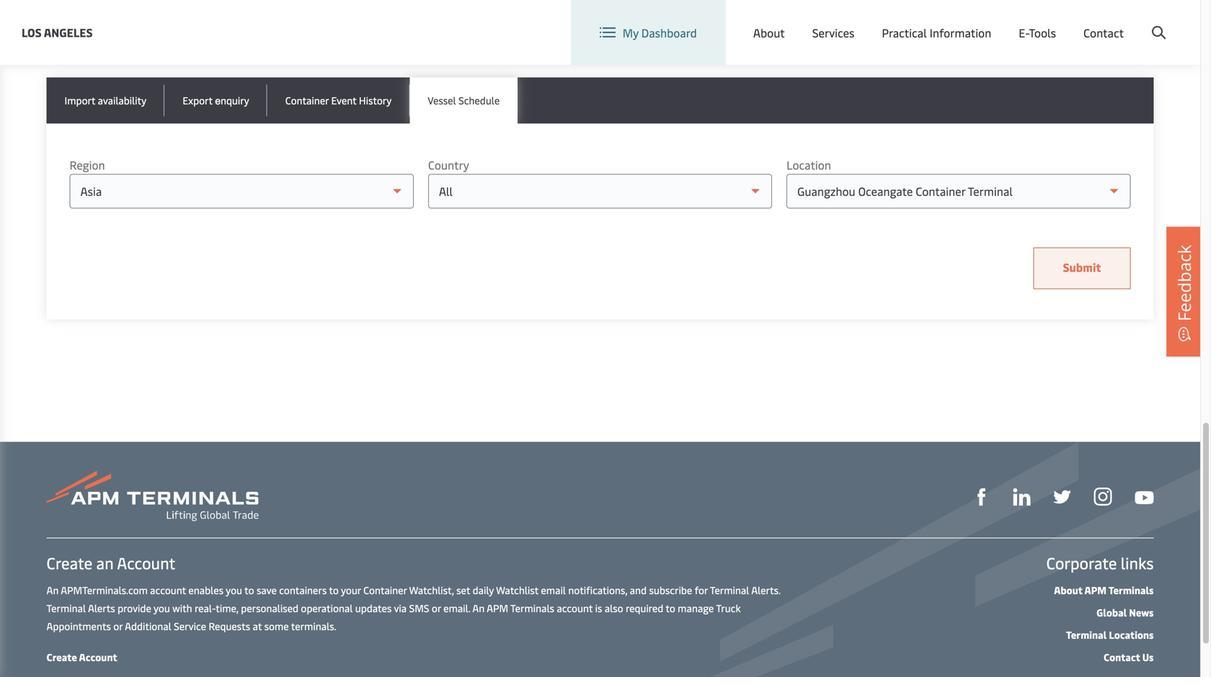 Task type: locate. For each thing, give the bounding box(es) containing it.
0 horizontal spatial or
[[113, 620, 123, 634]]

news
[[1130, 606, 1154, 620]]

create inside 'link'
[[1095, 13, 1128, 29]]

2 horizontal spatial or
[[432, 602, 441, 616]]

you left with
[[154, 602, 170, 616]]

0 horizontal spatial terminal
[[47, 602, 86, 616]]

0 vertical spatial global
[[923, 14, 956, 29]]

1 horizontal spatial apm
[[1085, 584, 1107, 598]]

feedback button
[[1167, 227, 1203, 357]]

save
[[257, 584, 277, 598]]

via
[[394, 602, 407, 616]]

about
[[754, 25, 785, 40], [1055, 584, 1083, 598]]

operational
[[301, 602, 353, 616]]

terminals up global news link
[[1109, 584, 1154, 598]]

login / create account
[[1057, 13, 1173, 29]]

at left some
[[253, 620, 262, 634]]

e-tools
[[1019, 25, 1057, 40]]

create for create an account
[[47, 553, 92, 574]]

at left a in the left of the page
[[359, 30, 370, 45]]

at
[[359, 30, 370, 45], [253, 620, 262, 634]]

0 vertical spatial account
[[1131, 13, 1173, 29]]

1 vertical spatial contact
[[1104, 651, 1141, 665]]

0 horizontal spatial account
[[150, 584, 186, 598]]

corporate
[[1047, 553, 1117, 574]]

1 vertical spatial an
[[473, 602, 485, 616]]

tab list
[[47, 78, 1154, 124]]

0 vertical spatial contact
[[1084, 25, 1124, 40]]

container
[[285, 93, 329, 107], [364, 584, 407, 598]]

0 vertical spatial terminal
[[710, 584, 750, 598]]

2 vertical spatial or
[[113, 620, 123, 634]]

terminals down watchlist
[[511, 602, 555, 616]]

2 vertical spatial create
[[47, 651, 77, 665]]

sms
[[409, 602, 429, 616]]

1 vertical spatial global
[[1097, 606, 1127, 620]]

contact for contact
[[1084, 25, 1124, 40]]

service
[[174, 620, 206, 634]]

1 vertical spatial about
[[1055, 584, 1083, 598]]

0 vertical spatial an
[[47, 584, 59, 598]]

0 vertical spatial apm
[[1085, 584, 1107, 598]]

create right / at the top right of the page
[[1095, 13, 1128, 29]]

an
[[96, 553, 114, 574]]

2 vertical spatial terminal
[[1067, 629, 1107, 642]]

an
[[47, 584, 59, 598], [473, 602, 485, 616]]

an down daily
[[473, 602, 485, 616]]

enables
[[189, 584, 224, 598]]

also
[[605, 602, 623, 616]]

account inside 'link'
[[1131, 13, 1173, 29]]

container event history button
[[267, 78, 410, 124]]

services button
[[813, 0, 855, 65]]

0 horizontal spatial container
[[285, 93, 329, 107]]

my
[[623, 25, 639, 40]]

you
[[226, 584, 242, 598], [154, 602, 170, 616]]

about down corporate
[[1055, 584, 1083, 598]]

0 vertical spatial about
[[754, 25, 785, 40]]

import availability button
[[47, 78, 165, 124]]

0 vertical spatial at
[[359, 30, 370, 45]]

apmt footer logo image
[[47, 471, 259, 522]]

location
[[832, 13, 877, 29], [787, 157, 831, 173]]

export еnquiry
[[183, 93, 249, 107]]

us
[[1143, 651, 1154, 665]]

or
[[191, 30, 202, 45], [432, 602, 441, 616], [113, 620, 123, 634]]

1 vertical spatial you
[[154, 602, 170, 616]]

apm down corporate links
[[1085, 584, 1107, 598]]

0 vertical spatial terminals
[[1109, 584, 1154, 598]]

an apmterminals.com account enables you to save containers to your container watchlist, set daily watchlist email notifications, and subscribe for terminal alerts. terminal alerts provide you with real-time, personalised operational updates via sms or email. an apm terminals account is also required to manage truck appointments or additional service requests at some terminals.
[[47, 584, 781, 634]]

feedback
[[1173, 245, 1196, 322]]

1 horizontal spatial at
[[359, 30, 370, 45]]

country
[[428, 157, 469, 173]]

1 vertical spatial at
[[253, 620, 262, 634]]

email.
[[444, 602, 471, 616]]

2 horizontal spatial terminal
[[1067, 629, 1107, 642]]

1 horizontal spatial global
[[1097, 606, 1127, 620]]

some
[[264, 620, 289, 634]]

container left event
[[285, 93, 329, 107]]

time,
[[216, 602, 239, 616]]

0 vertical spatial or
[[191, 30, 202, 45]]

about apm terminals link
[[1055, 584, 1154, 598]]

contact us link
[[1104, 651, 1154, 665]]

vessel schedule
[[428, 93, 500, 107]]

links
[[1121, 553, 1154, 574]]

0 horizontal spatial global
[[923, 14, 956, 29]]

switch
[[795, 13, 829, 29]]

1 vertical spatial apm
[[487, 602, 508, 616]]

and
[[630, 584, 647, 598]]

0 horizontal spatial an
[[47, 584, 59, 598]]

account right an
[[117, 553, 175, 574]]

to left save
[[245, 584, 254, 598]]

account right contact dropdown button
[[1131, 13, 1173, 29]]

enter
[[47, 30, 74, 45]]

1 vertical spatial container
[[364, 584, 407, 598]]

account up with
[[150, 584, 186, 598]]

submit
[[1063, 260, 1102, 275]]

0 vertical spatial create
[[1095, 13, 1128, 29]]

1 vertical spatial or
[[432, 602, 441, 616]]

1 horizontal spatial you
[[226, 584, 242, 598]]

or down "provide"
[[113, 620, 123, 634]]

container up updates
[[364, 584, 407, 598]]

change
[[205, 30, 242, 45]]

an up appointments
[[47, 584, 59, 598]]

terminals
[[1109, 584, 1154, 598], [511, 602, 555, 616]]

global inside button
[[923, 14, 956, 29]]

real-
[[195, 602, 216, 616]]

set
[[457, 584, 470, 598]]

requests
[[209, 620, 250, 634]]

0 horizontal spatial terminals
[[511, 602, 555, 616]]

services
[[813, 25, 855, 40]]

1 horizontal spatial location
[[832, 13, 877, 29]]

account left 'is'
[[557, 602, 593, 616]]

1 vertical spatial account
[[557, 602, 593, 616]]

practical
[[882, 25, 927, 40]]

or left change
[[191, 30, 202, 45]]

apm down daily
[[487, 602, 508, 616]]

0 horizontal spatial about
[[754, 25, 785, 40]]

create
[[1095, 13, 1128, 29], [47, 553, 92, 574], [47, 651, 77, 665]]

create down appointments
[[47, 651, 77, 665]]

email
[[541, 584, 566, 598]]

1 horizontal spatial about
[[1055, 584, 1083, 598]]

export
[[183, 93, 213, 107]]

0 vertical spatial you
[[226, 584, 242, 598]]

about left switch
[[754, 25, 785, 40]]

terminal down global news
[[1067, 629, 1107, 642]]

0 horizontal spatial location
[[787, 157, 831, 173]]

about apm terminals
[[1055, 584, 1154, 598]]

los angeles
[[22, 25, 93, 40]]

create for create account
[[47, 651, 77, 665]]

enter additional containers, or change the location to search at a different terminal.
[[47, 30, 476, 45]]

global for global menu
[[923, 14, 956, 29]]

terminal up truck at the bottom right of page
[[710, 584, 750, 598]]

dashboard
[[642, 25, 697, 40]]

container inside container event history button
[[285, 93, 329, 107]]

0 horizontal spatial apm
[[487, 602, 508, 616]]

0 horizontal spatial at
[[253, 620, 262, 634]]

login / create account link
[[1030, 0, 1173, 43]]

updates
[[355, 602, 392, 616]]

contact
[[1084, 25, 1124, 40], [1104, 651, 1141, 665]]

0 vertical spatial container
[[285, 93, 329, 107]]

account
[[150, 584, 186, 598], [557, 602, 593, 616]]

you up the time,
[[226, 584, 242, 598]]

create left an
[[47, 553, 92, 574]]

global news link
[[1097, 606, 1154, 620]]

region
[[70, 157, 105, 173]]

terminal up appointments
[[47, 602, 86, 616]]

1 vertical spatial create
[[47, 553, 92, 574]]

account
[[1131, 13, 1173, 29], [117, 553, 175, 574], [79, 651, 117, 665]]

account down appointments
[[79, 651, 117, 665]]

to
[[309, 30, 320, 45], [245, 584, 254, 598], [329, 584, 339, 598], [666, 602, 676, 616]]

2 vertical spatial account
[[79, 651, 117, 665]]

1 horizontal spatial an
[[473, 602, 485, 616]]

corporate links
[[1047, 553, 1154, 574]]

1 vertical spatial terminal
[[47, 602, 86, 616]]

1 horizontal spatial or
[[191, 30, 202, 45]]

twitter image
[[1054, 489, 1071, 506]]

to left "search" at the top of page
[[309, 30, 320, 45]]

schedule
[[459, 93, 500, 107]]

or right sms at the bottom left
[[432, 602, 441, 616]]

0 vertical spatial location
[[832, 13, 877, 29]]

los
[[22, 25, 42, 40]]

1 horizontal spatial container
[[364, 584, 407, 598]]

1 vertical spatial terminals
[[511, 602, 555, 616]]



Task type: describe. For each thing, give the bounding box(es) containing it.
availability
[[98, 93, 147, 107]]

different
[[381, 30, 427, 45]]

the
[[245, 30, 262, 45]]

my dashboard button
[[600, 0, 697, 65]]

0 vertical spatial account
[[150, 584, 186, 598]]

terminal locations link
[[1067, 629, 1154, 642]]

to left "your"
[[329, 584, 339, 598]]

apm inside an apmterminals.com account enables you to save containers to your container watchlist, set daily watchlist email notifications, and subscribe for terminal alerts. terminal alerts provide you with real-time, personalised operational updates via sms or email. an apm terminals account is also required to manage truck appointments or additional service requests at some terminals.
[[487, 602, 508, 616]]

import availability
[[65, 93, 147, 107]]

global menu button
[[891, 0, 1003, 43]]

location
[[265, 30, 306, 45]]

instagram link
[[1094, 487, 1112, 506]]

angeles
[[44, 25, 93, 40]]

containers,
[[132, 30, 189, 45]]

vessel schedule button
[[410, 78, 518, 124]]

export еnquiry button
[[165, 78, 267, 124]]

about button
[[754, 0, 785, 65]]

1 vertical spatial location
[[787, 157, 831, 173]]

contact for contact us
[[1104, 651, 1141, 665]]

instagram image
[[1094, 488, 1112, 506]]

1 vertical spatial account
[[117, 553, 175, 574]]

additional
[[125, 620, 171, 634]]

event
[[331, 93, 357, 107]]

global for global news
[[1097, 606, 1127, 620]]

subscribe
[[649, 584, 692, 598]]

1 horizontal spatial terminal
[[710, 584, 750, 598]]

at inside an apmterminals.com account enables you to save containers to your container watchlist, set daily watchlist email notifications, and subscribe for terminal alerts. terminal alerts provide you with real-time, personalised operational updates via sms or email. an apm terminals account is also required to manage truck appointments or additional service requests at some terminals.
[[253, 620, 262, 634]]

watchlist,
[[409, 584, 454, 598]]

notifications,
[[569, 584, 628, 598]]

global news
[[1097, 606, 1154, 620]]

about for about apm terminals
[[1055, 584, 1083, 598]]

alerts
[[88, 602, 115, 616]]

submit button
[[1034, 248, 1131, 290]]

1 horizontal spatial terminals
[[1109, 584, 1154, 598]]

practical information button
[[882, 0, 992, 65]]

1 horizontal spatial account
[[557, 602, 593, 616]]

switch location
[[795, 13, 877, 29]]

history
[[359, 93, 392, 107]]

youtube image
[[1136, 492, 1154, 505]]

truck
[[716, 602, 741, 616]]

tab list containing import availability
[[47, 78, 1154, 124]]

terminal locations
[[1067, 629, 1154, 642]]

required
[[626, 602, 664, 616]]

container event history
[[285, 93, 392, 107]]

create an account
[[47, 553, 175, 574]]

shape link
[[973, 487, 991, 506]]

/
[[1087, 13, 1092, 29]]

terminal.
[[430, 30, 476, 45]]

contact us
[[1104, 651, 1154, 665]]

location inside button
[[832, 13, 877, 29]]

alerts.
[[752, 584, 781, 598]]

terminals.
[[291, 620, 337, 634]]

linkedin image
[[1014, 489, 1031, 506]]

vessel
[[428, 93, 456, 107]]

containers
[[279, 584, 327, 598]]

los angeles link
[[22, 23, 93, 41]]

appointments
[[47, 620, 111, 634]]

manage
[[678, 602, 714, 616]]

to down subscribe
[[666, 602, 676, 616]]

fill 44 link
[[1054, 487, 1071, 506]]

container inside an apmterminals.com account enables you to save containers to your container watchlist, set daily watchlist email notifications, and subscribe for terminal alerts. terminal alerts provide you with real-time, personalised operational updates via sms or email. an apm terminals account is also required to manage truck appointments or additional service requests at some terminals.
[[364, 584, 407, 598]]

еnquiry
[[215, 93, 249, 107]]

about for about
[[754, 25, 785, 40]]

with
[[172, 602, 192, 616]]

create account
[[47, 651, 117, 665]]

my dashboard
[[623, 25, 697, 40]]

switch location button
[[772, 13, 877, 29]]

linkedin__x28_alt_x29__3_ link
[[1014, 487, 1031, 506]]

watchlist
[[496, 584, 539, 598]]

practical information
[[882, 25, 992, 40]]

personalised
[[241, 602, 299, 616]]

e-
[[1019, 25, 1029, 40]]

login
[[1057, 13, 1085, 29]]

e-tools button
[[1019, 0, 1057, 65]]

you tube link
[[1136, 488, 1154, 506]]

tools
[[1029, 25, 1057, 40]]

is
[[595, 602, 602, 616]]

locations
[[1109, 629, 1154, 642]]

information
[[930, 25, 992, 40]]

provide
[[118, 602, 151, 616]]

for
[[695, 584, 708, 598]]

contact button
[[1084, 0, 1124, 65]]

global menu
[[923, 14, 988, 29]]

facebook image
[[973, 489, 991, 506]]

additional
[[77, 30, 129, 45]]

a
[[373, 30, 379, 45]]

import
[[65, 93, 95, 107]]

apmterminals.com
[[61, 584, 148, 598]]

search
[[323, 30, 357, 45]]

terminals inside an apmterminals.com account enables you to save containers to your container watchlist, set daily watchlist email notifications, and subscribe for terminal alerts. terminal alerts provide you with real-time, personalised operational updates via sms or email. an apm terminals account is also required to manage truck appointments or additional service requests at some terminals.
[[511, 602, 555, 616]]

0 horizontal spatial you
[[154, 602, 170, 616]]



Task type: vqa. For each thing, say whether or not it's contained in the screenshot.
notifications,
yes



